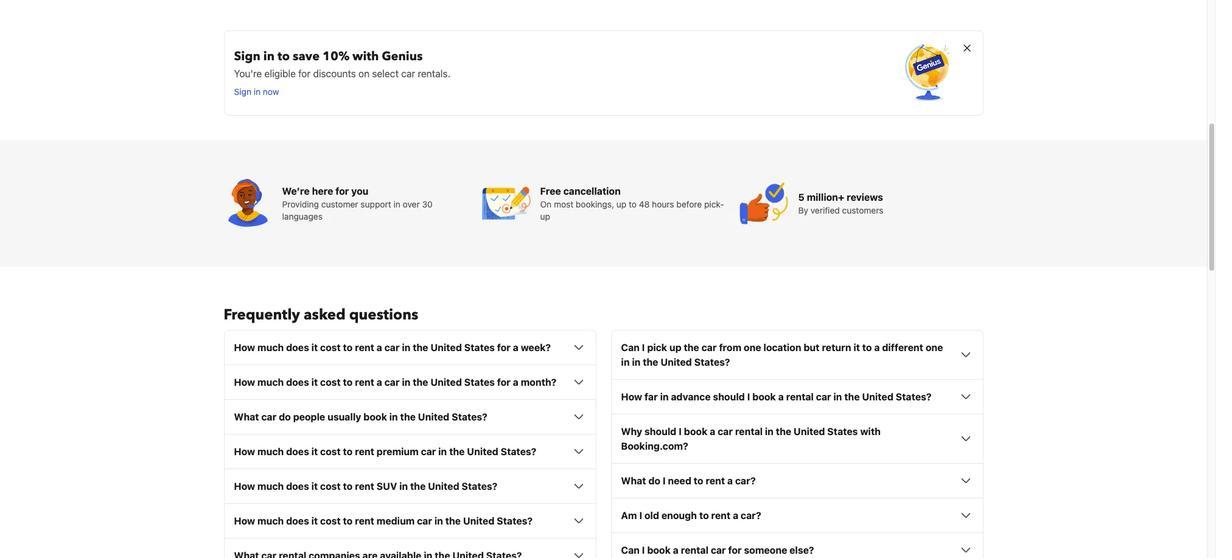 Task type: vqa. For each thing, say whether or not it's contained in the screenshot.
a inside Can I Pick Up The Car From One Location But Return It To A Different One In In The United States?
yes



Task type: locate. For each thing, give the bounding box(es) containing it.
united inside can i pick up the car from one location but return it to a different one in in the united states?
[[661, 357, 692, 368]]

the up how much does it cost to rent a car in the united states for a month? dropdown button
[[413, 342, 428, 353]]

rent inside how much does it cost to rent premium car in the united states? dropdown button
[[355, 446, 374, 457]]

a left month?
[[513, 377, 519, 388]]

languages
[[282, 211, 323, 222]]

old
[[645, 510, 659, 521]]

for up 'customer'
[[336, 186, 349, 197]]

should
[[713, 392, 745, 403], [645, 426, 677, 437]]

can i book a rental car for someone else? button
[[621, 543, 973, 558]]

one right different
[[926, 342, 943, 353]]

hours
[[652, 199, 674, 210]]

should inside why should i book a car rental in the united states with booking.com?
[[645, 426, 677, 437]]

select
[[372, 68, 399, 79]]

to inside can i pick up the car from one location but return it to a different one in in the united states?
[[863, 342, 872, 353]]

rent for how much does it cost to rent a car in the united states for a month?
[[355, 377, 374, 388]]

it inside can i pick up the car from one location but return it to a different one in in the united states?
[[854, 342, 860, 353]]

does inside how much does it cost to rent a car in the united states for a week? dropdown button
[[286, 342, 309, 353]]

car inside can i pick up the car from one location but return it to a different one in in the united states?
[[702, 342, 717, 353]]

premium
[[377, 446, 419, 457]]

up right the "pick"
[[670, 342, 682, 353]]

0 horizontal spatial do
[[279, 412, 291, 423]]

does inside how much does it cost to rent premium car in the united states? dropdown button
[[286, 446, 309, 457]]

sign inside sign in to save 10% with genius you're eligible for discounts on select car rentals.
[[234, 48, 260, 65]]

1 vertical spatial with
[[860, 426, 881, 437]]

car? down why should i book a car rental in the united states with booking.com?
[[735, 476, 756, 487]]

how for how much does it cost to rent a car in the united states for a week?
[[234, 342, 255, 353]]

rentals.
[[418, 68, 451, 79]]

rent inside how much does it cost to rent a car in the united states for a week? dropdown button
[[355, 342, 374, 353]]

0 vertical spatial what
[[234, 412, 259, 423]]

does inside how much does it cost to rent suv in the united states? dropdown button
[[286, 481, 309, 492]]

1 sign from the top
[[234, 48, 260, 65]]

1 vertical spatial should
[[645, 426, 677, 437]]

book
[[753, 392, 776, 403], [364, 412, 387, 423], [684, 426, 708, 437], [647, 545, 671, 556]]

free cancellation image
[[482, 179, 531, 228]]

what inside 'what car do people usually book in the united states?' dropdown button
[[234, 412, 259, 423]]

1 horizontal spatial one
[[926, 342, 943, 353]]

how
[[234, 342, 255, 353], [234, 377, 255, 388], [621, 392, 642, 403], [234, 446, 255, 457], [234, 481, 255, 492], [234, 516, 255, 527]]

can left the "pick"
[[621, 342, 640, 353]]

cost
[[320, 342, 341, 353], [320, 377, 341, 388], [320, 446, 341, 457], [320, 481, 341, 492], [320, 516, 341, 527]]

rent inside how much does it cost to rent a car in the united states for a month? dropdown button
[[355, 377, 374, 388]]

sign in now
[[234, 87, 279, 97]]

free
[[540, 186, 561, 197]]

0 horizontal spatial one
[[744, 342, 761, 353]]

sign inside sign in now link
[[234, 87, 251, 97]]

before
[[677, 199, 702, 210]]

but
[[804, 342, 820, 353]]

3 much from the top
[[258, 446, 284, 457]]

car?
[[735, 476, 756, 487], [741, 510, 762, 521]]

how much does it cost to rent premium car in the united states? button
[[234, 445, 586, 459]]

can inside can i pick up the car from one location but return it to a different one in in the united states?
[[621, 342, 640, 353]]

i
[[642, 342, 645, 353], [747, 392, 750, 403], [679, 426, 682, 437], [663, 476, 666, 487], [639, 510, 642, 521], [642, 545, 645, 556]]

rent inside how much does it cost to rent suv in the united states? dropdown button
[[355, 481, 374, 492]]

10%
[[323, 48, 350, 65]]

month?
[[521, 377, 557, 388]]

0 vertical spatial states
[[464, 342, 495, 353]]

states inside how much does it cost to rent a car in the united states for a week? dropdown button
[[464, 342, 495, 353]]

do inside dropdown button
[[279, 412, 291, 423]]

should right advance
[[713, 392, 745, 403]]

do left people
[[279, 412, 291, 423]]

does for how much does it cost to rent suv in the united states?
[[286, 481, 309, 492]]

to up eligible
[[278, 48, 290, 65]]

for left 'week?'
[[497, 342, 511, 353]]

rent down questions
[[355, 342, 374, 353]]

rental down can i pick up the car from one location but return it to a different one in in the united states? dropdown button
[[786, 392, 814, 403]]

should up booking.com?
[[645, 426, 677, 437]]

can i pick up the car from one location but return it to a different one in in the united states? button
[[621, 341, 973, 370]]

book inside why should i book a car rental in the united states with booking.com?
[[684, 426, 708, 437]]

0 horizontal spatial should
[[645, 426, 677, 437]]

0 vertical spatial up
[[617, 199, 627, 210]]

i inside can i pick up the car from one location but return it to a different one in in the united states?
[[642, 342, 645, 353]]

0 vertical spatial with
[[353, 48, 379, 65]]

the down how much does it cost to rent a car in the united states for a week? dropdown button
[[413, 377, 428, 388]]

can down am
[[621, 545, 640, 556]]

to down asked
[[343, 342, 353, 353]]

states inside how much does it cost to rent a car in the united states for a month? dropdown button
[[464, 377, 495, 388]]

rent for how much does it cost to rent suv in the united states?
[[355, 481, 374, 492]]

how much does it cost to rent a car in the united states for a week?
[[234, 342, 551, 353]]

1 horizontal spatial with
[[860, 426, 881, 437]]

1 horizontal spatial up
[[617, 199, 627, 210]]

rent left medium
[[355, 516, 374, 527]]

rent for how much does it cost to rent medium car in the united states?
[[355, 516, 374, 527]]

eligible
[[265, 68, 296, 79]]

much
[[258, 342, 284, 353], [258, 377, 284, 388], [258, 446, 284, 457], [258, 481, 284, 492], [258, 516, 284, 527]]

cost down asked
[[320, 342, 341, 353]]

states left month?
[[464, 377, 495, 388]]

book down advance
[[684, 426, 708, 437]]

how for how far in advance should i book a rental car in the united states?
[[621, 392, 642, 403]]

0 vertical spatial sign
[[234, 48, 260, 65]]

questions
[[349, 305, 418, 325]]

the up how much does it cost to rent premium car in the united states? dropdown button
[[400, 412, 416, 423]]

for down save
[[298, 68, 311, 79]]

for inside how much does it cost to rent a car in the united states for a week? dropdown button
[[497, 342, 511, 353]]

on
[[540, 199, 552, 210]]

how much does it cost to rent a car in the united states for a month?
[[234, 377, 557, 388]]

support
[[361, 199, 391, 210]]

2 vertical spatial states
[[828, 426, 858, 437]]

2 one from the left
[[926, 342, 943, 353]]

5 does from the top
[[286, 516, 309, 527]]

to inside sign in to save 10% with genius you're eligible for discounts on select car rentals.
[[278, 48, 290, 65]]

in inside sign in to save 10% with genius you're eligible for discounts on select car rentals.
[[263, 48, 275, 65]]

a down advance
[[710, 426, 716, 437]]

rent up can i book a rental car for someone else?
[[711, 510, 731, 521]]

for left 'someone'
[[728, 545, 742, 556]]

different
[[882, 342, 924, 353]]

far
[[645, 392, 658, 403]]

1 vertical spatial car?
[[741, 510, 762, 521]]

3 does from the top
[[286, 446, 309, 457]]

car? inside dropdown button
[[735, 476, 756, 487]]

car? for what do i need to rent a car?
[[735, 476, 756, 487]]

for inside how much does it cost to rent a car in the united states for a month? dropdown button
[[497, 377, 511, 388]]

how much does it cost to rent premium car in the united states?
[[234, 446, 537, 457]]

4 does from the top
[[286, 481, 309, 492]]

the down how far in advance should i book a rental car in the united states?
[[776, 426, 792, 437]]

1 vertical spatial sign
[[234, 87, 251, 97]]

1 cost from the top
[[320, 342, 341, 353]]

it for how much does it cost to rent a car in the united states for a week?
[[311, 342, 318, 353]]

do left need at the right bottom of the page
[[649, 476, 661, 487]]

up
[[617, 199, 627, 210], [540, 211, 550, 222], [670, 342, 682, 353]]

1 horizontal spatial do
[[649, 476, 661, 487]]

1 horizontal spatial what
[[621, 476, 646, 487]]

car? for am i old enough to rent a car?
[[741, 510, 762, 521]]

does inside how much does it cost to rent a car in the united states for a month? dropdown button
[[286, 377, 309, 388]]

united
[[431, 342, 462, 353], [661, 357, 692, 368], [431, 377, 462, 388], [862, 392, 894, 403], [418, 412, 449, 423], [794, 426, 825, 437], [467, 446, 499, 457], [428, 481, 459, 492], [463, 516, 495, 527]]

much for how much does it cost to rent a car in the united states for a week?
[[258, 342, 284, 353]]

how far in advance should i book a rental car in the united states? button
[[621, 390, 973, 404]]

cost for how much does it cost to rent medium car in the united states?
[[320, 516, 341, 527]]

rental
[[786, 392, 814, 403], [735, 426, 763, 437], [681, 545, 709, 556]]

1 horizontal spatial rental
[[735, 426, 763, 437]]

i up booking.com?
[[679, 426, 682, 437]]

up left 48
[[617, 199, 627, 210]]

why
[[621, 426, 642, 437]]

a left different
[[875, 342, 880, 353]]

2 sign from the top
[[234, 87, 251, 97]]

0 vertical spatial car?
[[735, 476, 756, 487]]

2 can from the top
[[621, 545, 640, 556]]

rent right need at the right bottom of the page
[[706, 476, 725, 487]]

a inside dropdown button
[[728, 476, 733, 487]]

with
[[353, 48, 379, 65], [860, 426, 881, 437]]

2 does from the top
[[286, 377, 309, 388]]

4 much from the top
[[258, 481, 284, 492]]

the down 'return'
[[845, 392, 860, 403]]

booking.com?
[[621, 441, 688, 452]]

1 can from the top
[[621, 342, 640, 353]]

it
[[311, 342, 318, 353], [854, 342, 860, 353], [311, 377, 318, 388], [311, 446, 318, 457], [311, 481, 318, 492], [311, 516, 318, 527]]

how for how much does it cost to rent a car in the united states for a month?
[[234, 377, 255, 388]]

rent inside what do i need to rent a car? dropdown button
[[706, 476, 725, 487]]

cost for how much does it cost to rent a car in the united states for a week?
[[320, 342, 341, 353]]

sign in to save 10% with genius you're eligible for discounts on select car rentals.
[[234, 48, 451, 79]]

how for how much does it cost to rent premium car in the united states?
[[234, 446, 255, 457]]

1 does from the top
[[286, 342, 309, 353]]

up inside can i pick up the car from one location but return it to a different one in in the united states?
[[670, 342, 682, 353]]

30
[[422, 199, 433, 210]]

1 vertical spatial can
[[621, 545, 640, 556]]

1 vertical spatial rental
[[735, 426, 763, 437]]

the down the "pick"
[[643, 357, 658, 368]]

united inside why should i book a car rental in the united states with booking.com?
[[794, 426, 825, 437]]

rent up the what car do people usually book in the united states?
[[355, 377, 374, 388]]

to right enough
[[699, 510, 709, 521]]

for left month?
[[497, 377, 511, 388]]

sign for now
[[234, 87, 251, 97]]

the
[[413, 342, 428, 353], [684, 342, 699, 353], [643, 357, 658, 368], [413, 377, 428, 388], [845, 392, 860, 403], [400, 412, 416, 423], [776, 426, 792, 437], [449, 446, 465, 457], [410, 481, 426, 492], [445, 516, 461, 527]]

free cancellation on most bookings, up to 48 hours before pick- up
[[540, 186, 724, 222]]

cost down usually
[[320, 446, 341, 457]]

up down on
[[540, 211, 550, 222]]

can i book a rental car for someone else?
[[621, 545, 814, 556]]

in
[[263, 48, 275, 65], [254, 87, 261, 97], [394, 199, 401, 210], [402, 342, 411, 353], [621, 357, 630, 368], [632, 357, 641, 368], [402, 377, 411, 388], [660, 392, 669, 403], [834, 392, 842, 403], [389, 412, 398, 423], [765, 426, 774, 437], [439, 446, 447, 457], [399, 481, 408, 492], [435, 516, 443, 527]]

5 cost from the top
[[320, 516, 341, 527]]

1 much from the top
[[258, 342, 284, 353]]

does for how much does it cost to rent a car in the united states for a week?
[[286, 342, 309, 353]]

to inside free cancellation on most bookings, up to 48 hours before pick- up
[[629, 199, 637, 210]]

2 horizontal spatial up
[[670, 342, 682, 353]]

sign down you're at the top left
[[234, 87, 251, 97]]

0 horizontal spatial up
[[540, 211, 550, 222]]

rental down how far in advance should i book a rental car in the united states?
[[735, 426, 763, 437]]

rent left premium
[[355, 446, 374, 457]]

a inside why should i book a car rental in the united states with booking.com?
[[710, 426, 716, 437]]

a down how much does it cost to rent a car in the united states for a week?
[[377, 377, 382, 388]]

book up why should i book a car rental in the united states with booking.com?
[[753, 392, 776, 403]]

to
[[278, 48, 290, 65], [629, 199, 637, 210], [343, 342, 353, 353], [863, 342, 872, 353], [343, 377, 353, 388], [343, 446, 353, 457], [694, 476, 704, 487], [343, 481, 353, 492], [699, 510, 709, 521], [343, 516, 353, 527]]

save
[[293, 48, 320, 65]]

providing
[[282, 199, 319, 210]]

cost for how much does it cost to rent suv in the united states?
[[320, 481, 341, 492]]

people
[[293, 412, 325, 423]]

4 cost from the top
[[320, 481, 341, 492]]

states?
[[694, 357, 730, 368], [896, 392, 932, 403], [452, 412, 488, 423], [501, 446, 537, 457], [462, 481, 498, 492], [497, 516, 533, 527]]

cancellation
[[564, 186, 621, 197]]

0 horizontal spatial what
[[234, 412, 259, 423]]

to right 'return'
[[863, 342, 872, 353]]

a down why should i book a car rental in the united states with booking.com?
[[728, 476, 733, 487]]

car
[[401, 68, 415, 79], [385, 342, 400, 353], [702, 342, 717, 353], [385, 377, 400, 388], [816, 392, 831, 403], [261, 412, 277, 423], [718, 426, 733, 437], [421, 446, 436, 457], [417, 516, 432, 527], [711, 545, 726, 556]]

rent left suv
[[355, 481, 374, 492]]

2 cost from the top
[[320, 377, 341, 388]]

how much does it cost to rent medium car in the united states? button
[[234, 514, 586, 529]]

rental down "am i old enough to rent a car?"
[[681, 545, 709, 556]]

it for how much does it cost to rent medium car in the united states?
[[311, 516, 318, 527]]

2 much from the top
[[258, 377, 284, 388]]

with inside sign in to save 10% with genius you're eligible for discounts on select car rentals.
[[353, 48, 379, 65]]

rent
[[355, 342, 374, 353], [355, 377, 374, 388], [355, 446, 374, 457], [706, 476, 725, 487], [355, 481, 374, 492], [711, 510, 731, 521], [355, 516, 374, 527]]

5 much from the top
[[258, 516, 284, 527]]

does for how much does it cost to rent medium car in the united states?
[[286, 516, 309, 527]]

how for how much does it cost to rent suv in the united states?
[[234, 481, 255, 492]]

what car do people usually book in the united states?
[[234, 412, 488, 423]]

1 vertical spatial states
[[464, 377, 495, 388]]

to left 48
[[629, 199, 637, 210]]

2 vertical spatial up
[[670, 342, 682, 353]]

we're here for you image
[[224, 179, 272, 228]]

to right need at the right bottom of the page
[[694, 476, 704, 487]]

1 vertical spatial what
[[621, 476, 646, 487]]

0 vertical spatial can
[[621, 342, 640, 353]]

in inside we're here for you providing customer support in over 30 languages
[[394, 199, 401, 210]]

how far in advance should i book a rental car in the united states?
[[621, 392, 932, 403]]

suv
[[377, 481, 397, 492]]

book down old
[[647, 545, 671, 556]]

location
[[764, 342, 802, 353]]

a inside can i pick up the car from one location but return it to a different one in in the united states?
[[875, 342, 880, 353]]

a left 'week?'
[[513, 342, 519, 353]]

does for how much does it cost to rent a car in the united states for a month?
[[286, 377, 309, 388]]

0 horizontal spatial rental
[[681, 545, 709, 556]]

customers
[[842, 205, 884, 216]]

cost up usually
[[320, 377, 341, 388]]

sign up you're at the top left
[[234, 48, 260, 65]]

what inside what do i need to rent a car? dropdown button
[[621, 476, 646, 487]]

need
[[668, 476, 692, 487]]

what
[[234, 412, 259, 423], [621, 476, 646, 487]]

book right usually
[[364, 412, 387, 423]]

you
[[351, 186, 369, 197]]

cost down the how much does it cost to rent suv in the united states?
[[320, 516, 341, 527]]

rent inside how much does it cost to rent medium car in the united states? dropdown button
[[355, 516, 374, 527]]

i inside dropdown button
[[663, 476, 666, 487]]

car? inside dropdown button
[[741, 510, 762, 521]]

i left need at the right bottom of the page
[[663, 476, 666, 487]]

car inside why should i book a car rental in the united states with booking.com?
[[718, 426, 733, 437]]

1 vertical spatial do
[[649, 476, 661, 487]]

it for how much does it cost to rent suv in the united states?
[[311, 481, 318, 492]]

0 vertical spatial rental
[[786, 392, 814, 403]]

3 cost from the top
[[320, 446, 341, 457]]

to up usually
[[343, 377, 353, 388]]

car? up 'someone'
[[741, 510, 762, 521]]

does inside how much does it cost to rent medium car in the united states? dropdown button
[[286, 516, 309, 527]]

i left the "pick"
[[642, 342, 645, 353]]

a down enough
[[673, 545, 679, 556]]

cost left suv
[[320, 481, 341, 492]]

states down how far in advance should i book a rental car in the united states? dropdown button
[[828, 426, 858, 437]]

can
[[621, 342, 640, 353], [621, 545, 640, 556]]

pick-
[[704, 199, 724, 210]]

0 vertical spatial do
[[279, 412, 291, 423]]

2 horizontal spatial rental
[[786, 392, 814, 403]]

one right the from
[[744, 342, 761, 353]]

states
[[464, 342, 495, 353], [464, 377, 495, 388], [828, 426, 858, 437]]

what for what car do people usually book in the united states?
[[234, 412, 259, 423]]

usually
[[328, 412, 361, 423]]

1 horizontal spatial should
[[713, 392, 745, 403]]

0 horizontal spatial with
[[353, 48, 379, 65]]

to down usually
[[343, 446, 353, 457]]

states left 'week?'
[[464, 342, 495, 353]]

a
[[377, 342, 382, 353], [513, 342, 519, 353], [875, 342, 880, 353], [377, 377, 382, 388], [513, 377, 519, 388], [778, 392, 784, 403], [710, 426, 716, 437], [728, 476, 733, 487], [733, 510, 739, 521], [673, 545, 679, 556]]



Task type: describe. For each thing, give the bounding box(es) containing it.
cost for how much does it cost to rent a car in the united states for a month?
[[320, 377, 341, 388]]

can for can i book a rental car for someone else?
[[621, 545, 640, 556]]

genius
[[382, 48, 423, 65]]

the right the "pick"
[[684, 342, 699, 353]]

why should i book a car rental in the united states with booking.com? button
[[621, 425, 973, 454]]

to inside dropdown button
[[694, 476, 704, 487]]

here
[[312, 186, 333, 197]]

48
[[639, 199, 650, 210]]

cost for how much does it cost to rent premium car in the united states?
[[320, 446, 341, 457]]

a down can i pick up the car from one location but return it to a different one in in the united states?
[[778, 392, 784, 403]]

to left suv
[[343, 481, 353, 492]]

5
[[798, 192, 805, 203]]

advance
[[671, 392, 711, 403]]

sign in now link
[[234, 86, 451, 98]]

am i old enough to rent a car?
[[621, 510, 762, 521]]

does for how much does it cost to rent premium car in the united states?
[[286, 446, 309, 457]]

much for how much does it cost to rent medium car in the united states?
[[258, 516, 284, 527]]

rent for how much does it cost to rent a car in the united states for a week?
[[355, 342, 374, 353]]

you're
[[234, 68, 262, 79]]

week?
[[521, 342, 551, 353]]

5 million+ reviews image
[[740, 179, 789, 228]]

do inside dropdown button
[[649, 476, 661, 487]]

much for how much does it cost to rent premium car in the united states?
[[258, 446, 284, 457]]

1 one from the left
[[744, 342, 761, 353]]

for inside we're here for you providing customer support in over 30 languages
[[336, 186, 349, 197]]

how for how much does it cost to rent medium car in the united states?
[[234, 516, 255, 527]]

what do i need to rent a car? button
[[621, 474, 973, 488]]

frequently
[[224, 305, 300, 325]]

how much does it cost to rent a car in the united states for a week? button
[[234, 341, 586, 355]]

rental inside why should i book a car rental in the united states with booking.com?
[[735, 426, 763, 437]]

for inside can i book a rental car for someone else? dropdown button
[[728, 545, 742, 556]]

with inside why should i book a car rental in the united states with booking.com?
[[860, 426, 881, 437]]

states for week?
[[464, 342, 495, 353]]

i down old
[[642, 545, 645, 556]]

most
[[554, 199, 574, 210]]

2 vertical spatial rental
[[681, 545, 709, 556]]

am i old enough to rent a car? button
[[621, 509, 973, 523]]

pick
[[647, 342, 667, 353]]

what for what do i need to rent a car?
[[621, 476, 646, 487]]

states for month?
[[464, 377, 495, 388]]

a down questions
[[377, 342, 382, 353]]

sign for to
[[234, 48, 260, 65]]

return
[[822, 342, 851, 353]]

the inside why should i book a car rental in the united states with booking.com?
[[776, 426, 792, 437]]

it for how much does it cost to rent premium car in the united states?
[[311, 446, 318, 457]]

frequently asked questions
[[224, 305, 418, 325]]

the right suv
[[410, 481, 426, 492]]

now
[[263, 87, 279, 97]]

the up how much does it cost to rent suv in the united states? dropdown button
[[449, 446, 465, 457]]

why should i book a car rental in the united states with booking.com?
[[621, 426, 881, 452]]

how much does it cost to rent suv in the united states?
[[234, 481, 498, 492]]

how much does it cost to rent suv in the united states? button
[[234, 479, 586, 494]]

customer
[[321, 199, 358, 210]]

states inside why should i book a car rental in the united states with booking.com?
[[828, 426, 858, 437]]

to down the how much does it cost to rent suv in the united states?
[[343, 516, 353, 527]]

for inside sign in to save 10% with genius you're eligible for discounts on select car rentals.
[[298, 68, 311, 79]]

it for how much does it cost to rent a car in the united states for a month?
[[311, 377, 318, 388]]

i left old
[[639, 510, 642, 521]]

reviews
[[847, 192, 883, 203]]

the down how much does it cost to rent suv in the united states? dropdown button
[[445, 516, 461, 527]]

someone
[[744, 545, 787, 556]]

i inside why should i book a car rental in the united states with booking.com?
[[679, 426, 682, 437]]

car inside sign in to save 10% with genius you're eligible for discounts on select car rentals.
[[401, 68, 415, 79]]

what car do people usually book in the united states? button
[[234, 410, 586, 425]]

we're here for you providing customer support in over 30 languages
[[282, 186, 433, 222]]

can for can i pick up the car from one location but return it to a different one in in the united states?
[[621, 342, 640, 353]]

in inside why should i book a car rental in the united states with booking.com?
[[765, 426, 774, 437]]

verified
[[811, 205, 840, 216]]

much for how much does it cost to rent suv in the united states?
[[258, 481, 284, 492]]

1 vertical spatial up
[[540, 211, 550, 222]]

million+
[[807, 192, 845, 203]]

from
[[719, 342, 742, 353]]

asked
[[304, 305, 346, 325]]

much for how much does it cost to rent a car in the united states for a month?
[[258, 377, 284, 388]]

states? inside can i pick up the car from one location but return it to a different one in in the united states?
[[694, 357, 730, 368]]

am
[[621, 510, 637, 521]]

else?
[[790, 545, 814, 556]]

rent for how much does it cost to rent premium car in the united states?
[[355, 446, 374, 457]]

bookings,
[[576, 199, 614, 210]]

how much does it cost to rent medium car in the united states?
[[234, 516, 533, 527]]

medium
[[377, 516, 415, 527]]

by
[[798, 205, 809, 216]]

0 vertical spatial should
[[713, 392, 745, 403]]

we're
[[282, 186, 310, 197]]

on
[[359, 68, 370, 79]]

over
[[403, 199, 420, 210]]

discounts
[[313, 68, 356, 79]]

can i pick up the car from one location but return it to a different one in in the united states?
[[621, 342, 943, 368]]

what do i need to rent a car?
[[621, 476, 756, 487]]

enough
[[662, 510, 697, 521]]

i up why should i book a car rental in the united states with booking.com?
[[747, 392, 750, 403]]

a up can i book a rental car for someone else?
[[733, 510, 739, 521]]

rent inside am i old enough to rent a car? dropdown button
[[711, 510, 731, 521]]

5 million+ reviews by verified customers
[[798, 192, 884, 216]]

how much does it cost to rent a car in the united states for a month? button
[[234, 375, 586, 390]]



